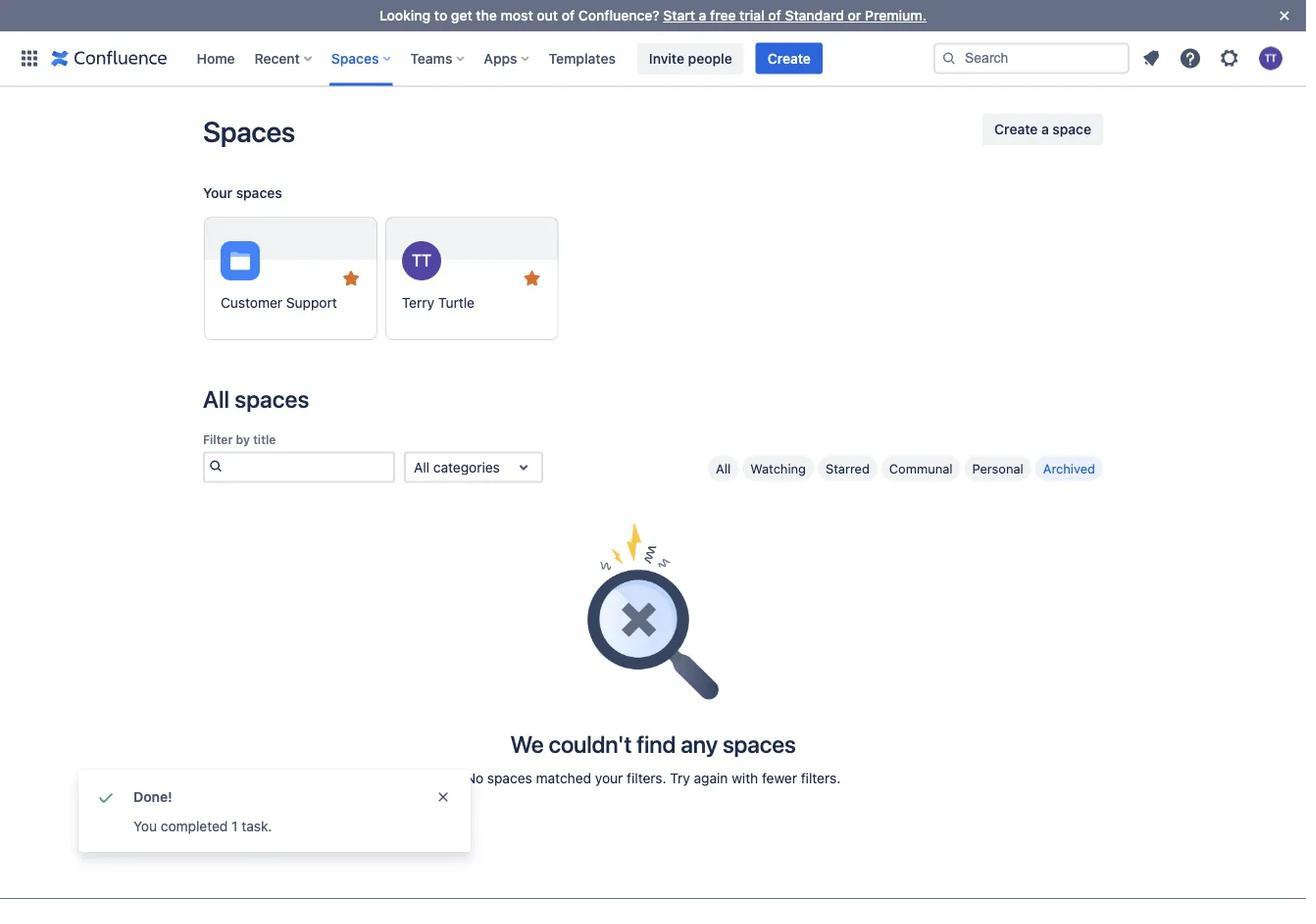 Task type: describe. For each thing, give the bounding box(es) containing it.
notification icon image
[[1140, 47, 1163, 70]]

we
[[510, 730, 544, 758]]

communal button
[[881, 455, 961, 481]]

0 horizontal spatial a
[[699, 7, 707, 24]]

spaces for your spaces
[[236, 185, 282, 201]]

the
[[476, 7, 497, 24]]

filter by title
[[203, 433, 276, 446]]

search image
[[941, 51, 957, 66]]

your spaces
[[203, 185, 282, 201]]

personal button
[[964, 455, 1031, 481]]

filter
[[203, 433, 233, 446]]

standard
[[785, 7, 844, 24]]

with
[[732, 770, 758, 786]]

create a space
[[995, 121, 1091, 137]]

categories
[[433, 459, 500, 475]]

start
[[663, 7, 695, 24]]

invite people
[[649, 50, 732, 66]]

watching
[[750, 461, 806, 475]]

no spaces matched your filters. try again with fewer filters.
[[466, 770, 841, 786]]

all for all spaces
[[203, 385, 229, 413]]

find
[[637, 730, 676, 758]]

banner containing home
[[0, 31, 1306, 86]]

close image
[[1273, 4, 1296, 27]]

Filter by title field
[[226, 453, 393, 481]]

help icon image
[[1179, 47, 1202, 70]]

spaces up the with
[[723, 730, 796, 758]]

apps
[[484, 50, 517, 66]]

all spaces
[[203, 385, 309, 413]]

customer
[[221, 295, 282, 311]]

global element
[[12, 31, 930, 86]]

premium.
[[865, 7, 927, 24]]

starred image for support
[[339, 267, 363, 290]]

home
[[197, 50, 235, 66]]

trial
[[740, 7, 765, 24]]

your spaces region
[[203, 177, 1103, 356]]

your profile and preferences image
[[1259, 47, 1283, 70]]

confluence?
[[578, 7, 660, 24]]

1 vertical spatial spaces
[[203, 115, 295, 148]]

people
[[688, 50, 732, 66]]

spaces inside 'popup button'
[[331, 50, 379, 66]]

all spaces region
[[203, 382, 1103, 788]]

all button
[[708, 455, 739, 481]]

starred button
[[818, 455, 878, 481]]

customer support
[[221, 295, 337, 311]]

task.
[[242, 818, 272, 835]]

or
[[848, 7, 861, 24]]

to
[[434, 7, 447, 24]]

create for create a space
[[995, 121, 1038, 137]]

get
[[451, 7, 472, 24]]

1
[[232, 818, 238, 835]]

we couldn't find any spaces
[[510, 730, 796, 758]]

your
[[595, 770, 623, 786]]

title
[[253, 433, 276, 446]]

personal
[[972, 461, 1024, 475]]

looking to get the most out of confluence? start a free trial of standard or premium.
[[380, 7, 927, 24]]

customer support link
[[204, 217, 377, 340]]

communal
[[889, 461, 953, 475]]

recent
[[255, 50, 300, 66]]

spaces for all spaces
[[235, 385, 309, 413]]

templates link
[[543, 43, 622, 74]]

terry turtle link
[[385, 217, 559, 340]]

none text field inside all spaces region
[[414, 457, 418, 477]]

no
[[466, 770, 484, 786]]

free
[[710, 7, 736, 24]]

1 filters. from the left
[[627, 770, 666, 786]]

by
[[236, 433, 250, 446]]

open image
[[512, 455, 535, 479]]

space
[[1053, 121, 1091, 137]]

looking
[[380, 7, 431, 24]]

archived button
[[1035, 455, 1103, 481]]

start a free trial of standard or premium. link
[[663, 7, 927, 24]]



Task type: vqa. For each thing, say whether or not it's contained in the screenshot.
"managed"
no



Task type: locate. For each thing, give the bounding box(es) containing it.
home link
[[191, 43, 241, 74]]

2 horizontal spatial all
[[716, 461, 731, 475]]

spaces right "recent" "popup button"
[[331, 50, 379, 66]]

1 of from the left
[[562, 7, 575, 24]]

fewer
[[762, 770, 797, 786]]

spaces for no spaces matched your filters. try again with fewer filters.
[[487, 770, 532, 786]]

of right trial
[[768, 7, 781, 24]]

filters. left try
[[627, 770, 666, 786]]

success image
[[94, 785, 118, 809]]

spaces
[[236, 185, 282, 201], [235, 385, 309, 413], [723, 730, 796, 758], [487, 770, 532, 786]]

all categories
[[414, 459, 500, 475]]

None text field
[[414, 457, 418, 477]]

filters. right fewer
[[801, 770, 841, 786]]

search image
[[205, 454, 226, 477]]

all up filter
[[203, 385, 229, 413]]

apps button
[[478, 43, 537, 74]]

teams button
[[404, 43, 472, 74]]

your
[[203, 185, 232, 201]]

1 horizontal spatial all
[[414, 459, 430, 475]]

watching button
[[743, 455, 814, 481]]

matched
[[536, 770, 591, 786]]

2 filters. from the left
[[801, 770, 841, 786]]

create link
[[756, 43, 823, 74]]

create
[[768, 50, 811, 66], [995, 121, 1038, 137]]

all left categories
[[414, 459, 430, 475]]

invite
[[649, 50, 684, 66]]

terry turtle
[[402, 295, 475, 311]]

starred image for turtle
[[520, 267, 544, 290]]

a left free at right
[[699, 7, 707, 24]]

you
[[133, 818, 157, 835]]

out
[[537, 7, 558, 24]]

create for create
[[768, 50, 811, 66]]

appswitcher icon image
[[18, 47, 41, 70]]

2 of from the left
[[768, 7, 781, 24]]

couldn't
[[549, 730, 632, 758]]

settings icon image
[[1218, 47, 1242, 70]]

starred image
[[339, 267, 363, 290], [520, 267, 544, 290]]

0 vertical spatial a
[[699, 7, 707, 24]]

teams
[[410, 50, 452, 66]]

again
[[694, 770, 728, 786]]

create inside global element
[[768, 50, 811, 66]]

0 horizontal spatial starred image
[[339, 267, 363, 290]]

1 horizontal spatial create
[[995, 121, 1038, 137]]

create down the 'start a free trial of standard or premium.' link
[[768, 50, 811, 66]]

recent button
[[249, 43, 320, 74]]

terry
[[402, 295, 434, 311]]

spaces up your spaces
[[203, 115, 295, 148]]

spaces up title
[[235, 385, 309, 413]]

you completed 1 task.
[[133, 818, 272, 835]]

1 horizontal spatial starred image
[[520, 267, 544, 290]]

a inside create a space popup button
[[1041, 121, 1049, 137]]

1 vertical spatial a
[[1041, 121, 1049, 137]]

1 horizontal spatial of
[[768, 7, 781, 24]]

invite people button
[[637, 43, 744, 74]]

all for all
[[716, 461, 731, 475]]

0 horizontal spatial all
[[203, 385, 229, 413]]

completed
[[161, 818, 228, 835]]

spaces right no
[[487, 770, 532, 786]]

templates
[[549, 50, 616, 66]]

1 horizontal spatial a
[[1041, 121, 1049, 137]]

1 horizontal spatial spaces
[[331, 50, 379, 66]]

create left space
[[995, 121, 1038, 137]]

0 horizontal spatial spaces
[[203, 115, 295, 148]]

done!
[[133, 789, 172, 805]]

0 horizontal spatial of
[[562, 7, 575, 24]]

a left space
[[1041, 121, 1049, 137]]

turtle
[[438, 295, 475, 311]]

create inside popup button
[[995, 121, 1038, 137]]

starred image inside customer support link
[[339, 267, 363, 290]]

filters.
[[627, 770, 666, 786], [801, 770, 841, 786]]

confluence image
[[51, 47, 167, 70], [51, 47, 167, 70]]

of right out
[[562, 7, 575, 24]]

1 vertical spatial create
[[995, 121, 1038, 137]]

archived
[[1043, 461, 1095, 475]]

support
[[286, 295, 337, 311]]

1 horizontal spatial filters.
[[801, 770, 841, 786]]

banner
[[0, 31, 1306, 86]]

spaces button
[[325, 43, 399, 74]]

try
[[670, 770, 690, 786]]

all left watching
[[716, 461, 731, 475]]

0 vertical spatial create
[[768, 50, 811, 66]]

starred image inside terry turtle link
[[520, 267, 544, 290]]

any
[[681, 730, 718, 758]]

starred
[[826, 461, 870, 475]]

create a space button
[[983, 114, 1103, 145]]

0 vertical spatial spaces
[[331, 50, 379, 66]]

1 starred image from the left
[[339, 267, 363, 290]]

a
[[699, 7, 707, 24], [1041, 121, 1049, 137]]

all
[[203, 385, 229, 413], [414, 459, 430, 475], [716, 461, 731, 475]]

all for all categories
[[414, 459, 430, 475]]

0 horizontal spatial create
[[768, 50, 811, 66]]

2 starred image from the left
[[520, 267, 544, 290]]

spaces right the your on the top left of the page
[[236, 185, 282, 201]]

Search field
[[934, 43, 1130, 74]]

all inside button
[[716, 461, 731, 475]]

broken magnifying glass image
[[587, 523, 719, 700]]

most
[[501, 7, 533, 24]]

of
[[562, 7, 575, 24], [768, 7, 781, 24]]

dismiss image
[[435, 789, 451, 805]]

0 horizontal spatial filters.
[[627, 770, 666, 786]]

spaces
[[331, 50, 379, 66], [203, 115, 295, 148]]



